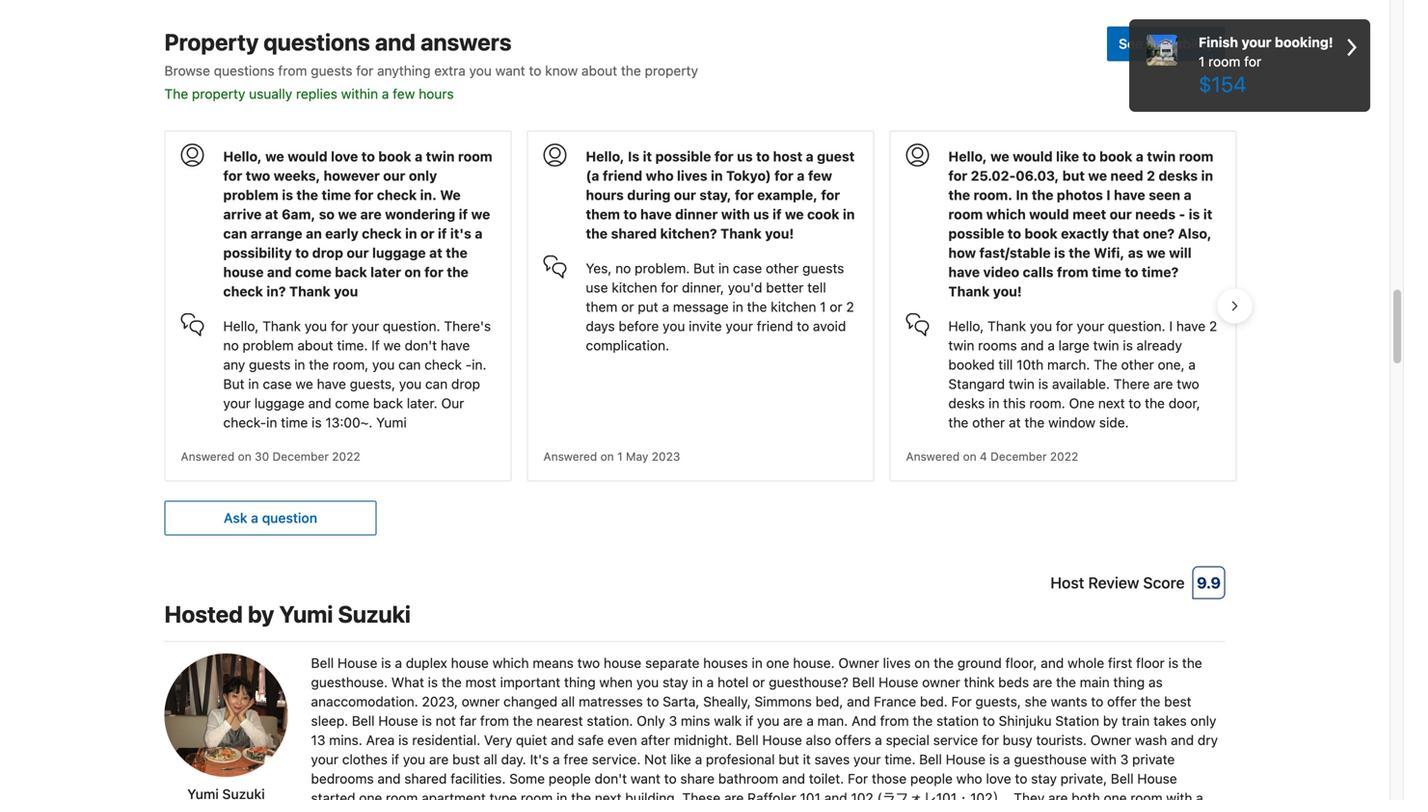 Task type: locate. For each thing, give the bounding box(es) containing it.
1 horizontal spatial thing
[[1114, 675, 1146, 691]]

back inside hello, thank you for your question.  there's no problem about time. if we don't have any guests in the room, you can check -in. but in case we have guests, you can drop your luggage and come back later. our check-in time is 13:00~.  yumi
[[373, 395, 403, 411]]

on inside bell house is a duplex house which means two house separate houses in one house. owner lives on the ground floor, and whole first floor is the guesthouse. what is the most important thing when you stay in a hotel or guesthouse? bell house owner think beds are the main thing as anaccomodation. 2023, owner changed all matresses to sarta, sheally, simmons bed, and france bed. for guests, she wants to offer the best sleep. bell house is not far from the nearest station. only 3 mins walk if you are a man. and from the station to shinjuku station by train takes only 13 mins. area is residential. very quiet and safe even after midnight. bell house also offers a special service for busy tourists. owner wash and dry your clothes if you are bust all day. it's a free service. not like a profesional but it saves your time. bell house is a guesthouse with 3 private bedrooms and shared facilities. some people don't want to share bathroom and toilet. for those people who love to stay private, bell house started one room apartment type room in the next building. these are raffoler 101 and 102.(ラフォレ101・102）. they are both one room
[[915, 656, 931, 672]]

hello, for hello, we would like to book a twin room for 25.02-06.03, but we need 2 desks in the room. in the photos i have seen a room which would meet our needs - is it possible to book exactly that one? also, how fast/stable is the wifi, as we will have video calls from time to time? thank you!
[[949, 148, 988, 164]]

0 horizontal spatial few
[[393, 86, 415, 102]]

in up the check-
[[248, 376, 259, 392]]

but up raffoler
[[779, 752, 800, 768]]

0 horizontal spatial property
[[192, 86, 245, 102]]

1 horizontal spatial come
[[335, 395, 370, 411]]

9.9 element
[[1193, 567, 1226, 600]]

0 horizontal spatial house
[[223, 264, 264, 280]]

a up need
[[1136, 148, 1144, 164]]

she
[[1025, 694, 1048, 710]]

rooms
[[979, 338, 1018, 353]]

host review score
[[1051, 574, 1185, 592]]

as down that
[[1129, 245, 1144, 261]]

1 vertical spatial time
[[1092, 264, 1122, 280]]

0 vertical spatial shared
[[611, 226, 657, 242]]

few
[[393, 86, 415, 102], [808, 168, 833, 184]]

our
[[441, 395, 464, 411]]

desks
[[1159, 168, 1199, 184], [949, 395, 985, 411]]

sheally,
[[704, 694, 751, 710]]

1 horizontal spatial only
[[1191, 713, 1217, 729]]

who inside bell house is a duplex house which means two house separate houses in one house. owner lives on the ground floor, and whole first floor is the guesthouse. what is the most important thing when you stay in a hotel or guesthouse? bell house owner think beds are the main thing as anaccomodation. 2023, owner changed all matresses to sarta, sheally, simmons bed, and france bed. for guests, she wants to offer the best sleep. bell house is not far from the nearest station. only 3 mins walk if you are a man. and from the station to shinjuku station by train takes only 13 mins. area is residential. very quiet and safe even after midnight. bell house also offers a special service for busy tourists. owner wash and dry your clothes if you are bust all day. it's a free service. not like a profesional but it saves your time. bell house is a guesthouse with 3 private bedrooms and shared facilities. some people don't want to share bathroom and toilet. for those people who love to stay private, bell house started one room apartment type room in the next building. these are raffoler 101 and 102.(ラフォレ101・102）. they are both one room
[[957, 771, 983, 787]]

not
[[645, 752, 667, 768]]

1 vertical spatial don't
[[595, 771, 627, 787]]

1 vertical spatial us
[[754, 206, 770, 222]]

2 inside hello, we would like to book a twin room for 25.02-06.03, but we need 2 desks in the room. in the photos i have seen a room which would meet our needs - is it possible to book exactly that one? also, how fast/stable is the wifi, as we will have video calls from time to time? thank you!
[[1147, 168, 1156, 184]]

in up stay,
[[711, 168, 723, 184]]

in inside hello, we would love to book a twin room for two weeks, however our only problem is the time for check in. we arrive at 6am, so we are wondering if we can arrange an early check in or if it's a possibility to drop our luggage at the house and come back later on for the check in? thank you
[[405, 226, 417, 242]]

yes,
[[586, 260, 612, 276]]

would up 06.03,
[[1013, 148, 1053, 164]]

as inside hello, we would like to book a twin room for 25.02-06.03, but we need 2 desks in the room. in the photos i have seen a room which would meet our needs - is it possible to book exactly that one? also, how fast/stable is the wifi, as we will have video calls from time to time? thank you!
[[1129, 245, 1144, 261]]

only inside hello, we would love to book a twin room for two weeks, however our only problem is the time for check in. we arrive at 6am, so we are wondering if we can arrange an early check in or if it's a possibility to drop our luggage at the house and come back later on for the check in? thank you
[[409, 168, 437, 184]]

a right ask
[[251, 510, 259, 526]]

0 horizontal spatial which
[[493, 656, 529, 672]]

use
[[586, 280, 608, 296]]

0 vertical spatial only
[[409, 168, 437, 184]]

who inside hello, is it possible for us to host a guest (a friend who lives in tokyo) for a few hours during our stay, for example, for them to have dinner with us if we cook in the shared kitchen? thank you!
[[646, 168, 674, 184]]

room. down 25.02-
[[974, 187, 1013, 203]]

1 vertical spatial by
[[1104, 713, 1119, 729]]

back left later.
[[373, 395, 403, 411]]

0 vertical spatial who
[[646, 168, 674, 184]]

saves
[[815, 752, 850, 768]]

0 vertical spatial like
[[1057, 148, 1080, 164]]

and inside hello, thank you for your question.  there's no problem about time. if we don't have any guests in the room, you can check -in. but in case we have guests, you can drop your luggage and come back later. our check-in time is 13:00~.  yumi
[[308, 395, 332, 411]]

1 horizontal spatial stay
[[1032, 771, 1057, 787]]

from inside hello, we would like to book a twin room for 25.02-06.03, but we need 2 desks in the room. in the photos i have seen a room which would meet our needs - is it possible to book exactly that one? also, how fast/stable is the wifi, as we will have video calls from time to time? thank you!
[[1057, 264, 1089, 280]]

1 horizontal spatial but
[[694, 260, 715, 276]]

but inside yes, no problem. but in case other guests use kitchen for dinner, you'd better tell them or put a message in the kitchen 1 or 2 days before you invite your friend to avoid complication.
[[694, 260, 715, 276]]

2
[[1147, 168, 1156, 184], [847, 299, 855, 315], [1210, 318, 1218, 334]]

anything
[[377, 63, 431, 79]]

friend inside yes, no problem. but in case other guests use kitchen for dinner, you'd better tell them or put a message in the kitchen 1 or 2 days before you invite your friend to avoid complication.
[[757, 318, 794, 334]]

who down the service
[[957, 771, 983, 787]]

matresses
[[579, 694, 643, 710]]

0 horizontal spatial can
[[223, 226, 247, 242]]

if down area
[[392, 752, 400, 768]]

room,
[[333, 357, 369, 373]]

question. for have
[[383, 318, 441, 334]]

would
[[288, 148, 328, 164], [1013, 148, 1053, 164], [1030, 206, 1070, 222]]

0 horizontal spatial next
[[595, 791, 622, 801]]

shared inside hello, is it possible for us to host a guest (a friend who lives in tokyo) for a few hours during our stay, for example, for them to have dinner with us if we cook in the shared kitchen? thank you!
[[611, 226, 657, 242]]

0 horizontal spatial owner
[[839, 656, 880, 672]]

to down not
[[664, 771, 677, 787]]

hello, inside hello, we would love to book a twin room for two weeks, however our only problem is the time for check in. we arrive at 6am, so we are wondering if we can arrange an early check in or if it's a possibility to drop our luggage at the house and come back later on for the check in? thank you
[[223, 148, 262, 164]]

later.
[[407, 395, 438, 411]]

on inside the 'card 3 of 4' group
[[964, 450, 977, 463]]

1 horizontal spatial the
[[1094, 357, 1118, 373]]

0 horizontal spatial want
[[496, 63, 526, 79]]

but inside hello, thank you for your question.  there's no problem about time. if we don't have any guests in the room, you can check -in. but in case we have guests, you can drop your luggage and come back later. our check-in time is 13:00~.  yumi
[[223, 376, 245, 392]]

answered inside the 'card 3 of 4' group
[[906, 450, 960, 463]]

don't inside bell house is a duplex house which means two house separate houses in one house. owner lives on the ground floor, and whole first floor is the guesthouse. what is the most important thing when you stay in a hotel or guesthouse? bell house owner think beds are the main thing as anaccomodation. 2023, owner changed all matresses to sarta, sheally, simmons bed, and france bed. for guests, she wants to offer the best sleep. bell house is not far from the nearest station. only 3 mins walk if you are a man. and from the station to shinjuku station by train takes only 13 mins. area is residential. very quiet and safe even after midnight. bell house also offers a special service for busy tourists. owner wash and dry your clothes if you are bust all day. it's a free service. not like a profesional but it saves your time. bell house is a guesthouse with 3 private bedrooms and shared facilities. some people don't want to share bathroom and toilet. for those people who love to stay private, bell house started one room apartment type room in the next building. these are raffoler 101 and 102.(ラフォレ101・102）. they are both one room
[[595, 771, 627, 787]]

house up france
[[879, 675, 919, 691]]

1 vertical spatial in.
[[472, 357, 487, 373]]

we inside hello, is it possible for us to host a guest (a friend who lives in tokyo) for a few hours during our stay, for example, for them to have dinner with us if we cook in the shared kitchen? thank you!
[[785, 206, 804, 222]]

in down wondering
[[405, 226, 417, 242]]

for inside the 'property questions and answers browse questions from guests for anything extra you want to know about the property the property usually replies within a few hours'
[[356, 63, 374, 79]]

0 vertical spatial case
[[733, 260, 763, 276]]

can
[[223, 226, 247, 242], [399, 357, 421, 373], [425, 376, 448, 392]]

check up our
[[425, 357, 462, 373]]

want
[[496, 63, 526, 79], [631, 771, 661, 787]]

thank inside hello, thank you for your question. i have 2 twin rooms and a large twin is already booked till 10th march. the other one, a stangard twin is available. there are two desks in this room. one next to the door, the other at the window side.
[[988, 318, 1027, 334]]

1 horizontal spatial owner
[[923, 675, 961, 691]]

1 vertical spatial friend
[[757, 318, 794, 334]]

2 vertical spatial two
[[578, 656, 600, 672]]

0 vertical spatial two
[[246, 168, 270, 184]]

1 vertical spatial property
[[192, 86, 245, 102]]

0 vertical spatial time.
[[337, 338, 368, 353]]

ask a question button
[[165, 501, 377, 536]]

2 horizontal spatial book
[[1100, 148, 1133, 164]]

see availability
[[1119, 36, 1214, 51]]

availability
[[1147, 36, 1214, 51]]

1 vertical spatial which
[[493, 656, 529, 672]]

is left not
[[422, 713, 432, 729]]

1 vertical spatial 1
[[820, 299, 827, 315]]

for up $154
[[1245, 54, 1262, 69]]

1 horizontal spatial answered
[[544, 450, 597, 463]]

there's
[[444, 318, 491, 334]]

tourists.
[[1037, 733, 1087, 749]]

1 horizontal spatial guests
[[311, 63, 353, 79]]

1 horizontal spatial drop
[[452, 376, 480, 392]]

0 vertical spatial 2
[[1147, 168, 1156, 184]]

1 2022 from the left
[[332, 450, 360, 463]]

time inside hello, thank you for your question.  there's no problem about time. if we don't have any guests in the room, you can check -in. but in case we have guests, you can drop your luggage and come back later. our check-in time is 13:00~.  yumi
[[281, 415, 308, 431]]

you! inside hello, we would like to book a twin room for 25.02-06.03, but we need 2 desks in the room. in the photos i have seen a room which would meet our needs - is it possible to book exactly that one? also, how fast/stable is the wifi, as we will have video calls from time to time? thank you!
[[994, 284, 1022, 299]]

1 horizontal spatial time
[[322, 187, 351, 203]]

guesthouse?
[[769, 675, 849, 691]]

to left the avoid
[[797, 318, 810, 334]]

for up arrive
[[223, 168, 242, 184]]

calls
[[1023, 264, 1054, 280]]

0 vertical spatial for
[[952, 694, 972, 710]]

with up private, at right bottom
[[1091, 752, 1117, 768]]

want left know
[[496, 63, 526, 79]]

1 vertical spatial hours
[[586, 187, 624, 203]]

06.03,
[[1016, 168, 1060, 184]]

time. inside bell house is a duplex house which means two house separate houses in one house. owner lives on the ground floor, and whole first floor is the guesthouse. what is the most important thing when you stay in a hotel or guesthouse? bell house owner think beds are the main thing as anaccomodation. 2023, owner changed all matresses to sarta, sheally, simmons bed, and france bed. for guests, she wants to offer the best sleep. bell house is not far from the nearest station. only 3 mins walk if you are a man. and from the station to shinjuku station by train takes only 13 mins. area is residential. very quiet and safe even after midnight. bell house also offers a special service for busy tourists. owner wash and dry your clothes if you are bust all day. it's a free service. not like a profesional but it saves your time. bell house is a guesthouse with 3 private bedrooms and shared facilities. some people don't want to share bathroom and toilet. for those people who love to stay private, bell house started one room apartment type room in the next building. these are raffoler 101 and 102.(ラフォレ101・102）. they are both one room
[[885, 752, 916, 768]]

0 horizontal spatial like
[[671, 752, 692, 768]]

problem inside hello, we would love to book a twin room for two weeks, however our only problem is the time for check in. we arrive at 6am, so we are wondering if we can arrange an early check in or if it's a possibility to drop our luggage at the house and come back later on for the check in? thank you
[[223, 187, 279, 203]]

december right '4'
[[991, 450, 1047, 463]]

from right calls
[[1057, 264, 1089, 280]]

for inside hello, we would like to book a twin room for 25.02-06.03, but we need 2 desks in the room. in the photos i have seen a room which would meet our needs - is it possible to book exactly that one? also, how fast/stable is the wifi, as we will have video calls from time to time? thank you!
[[949, 168, 968, 184]]

room down some
[[521, 791, 553, 801]]

2023,
[[422, 694, 458, 710]]

1 horizontal spatial luggage
[[372, 245, 426, 261]]

0 horizontal spatial book
[[379, 148, 412, 164]]

to up the however
[[362, 148, 375, 164]]

book for our
[[379, 148, 412, 164]]

1 vertical spatial it
[[1204, 206, 1213, 222]]

2 question. from the left
[[1109, 318, 1166, 334]]

1 vertical spatial desks
[[949, 395, 985, 411]]

you!
[[765, 226, 794, 242], [994, 284, 1022, 299]]

from
[[278, 63, 307, 79], [1057, 264, 1089, 280], [480, 713, 509, 729], [881, 713, 910, 729]]

or down wondering
[[421, 226, 435, 242]]

0 vertical spatial desks
[[1159, 168, 1199, 184]]

people up 102.(ラフォレ101・102）.
[[911, 771, 953, 787]]

hello, inside hello, thank you for your question.  there's no problem about time. if we don't have any guests in the room, you can check -in. but in case we have guests, you can drop your luggage and come back later. our check-in time is 13:00~.  yumi
[[223, 318, 259, 334]]

4
[[980, 450, 988, 463]]

0 horizontal spatial answered
[[181, 450, 235, 463]]

3 down sarta,
[[669, 713, 678, 729]]

house down possibility
[[223, 264, 264, 280]]

room up we
[[458, 148, 493, 164]]

25.02-
[[971, 168, 1016, 184]]

in. up wondering
[[420, 187, 437, 203]]

is
[[628, 148, 640, 164]]

1 vertical spatial drop
[[452, 376, 480, 392]]

13:00~.
[[326, 415, 373, 431]]

to down there
[[1129, 395, 1142, 411]]

2 vertical spatial time
[[281, 415, 308, 431]]

to inside the 'property questions and answers browse questions from guests for anything extra you want to know about the property the property usually replies within a few hours'
[[529, 63, 542, 79]]

one left house.
[[767, 656, 790, 672]]

with inside hello, is it possible for us to host a guest (a friend who lives in tokyo) for a few hours during our stay, for example, for them to have dinner with us if we cook in the shared kitchen? thank you!
[[722, 206, 750, 222]]

question. inside hello, thank you for your question.  there's no problem about time. if we don't have any guests in the room, you can check -in. but in case we have guests, you can drop your luggage and come back later. our check-in time is 13:00~.  yumi
[[383, 318, 441, 334]]

thank down stay,
[[721, 226, 762, 242]]

guest
[[817, 148, 855, 164]]

and inside hello, we would love to book a twin room for two weeks, however our only problem is the time for check in. we arrive at 6am, so we are wondering if we can arrange an early check in or if it's a possibility to drop our luggage at the house and come back later on for the check in? thank you
[[267, 264, 292, 280]]

1 vertical spatial them
[[586, 299, 618, 315]]

and down the "takes"
[[1171, 733, 1195, 749]]

question. inside hello, thank you for your question. i have 2 twin rooms and a large twin is already booked till 10th march. the other one, a stangard twin is available. there are two desks in this room. one next to the door, the other at the window side.
[[1109, 318, 1166, 334]]

seen
[[1149, 187, 1181, 203]]

better
[[766, 280, 804, 296]]

december for time
[[273, 450, 329, 463]]

by right hosted
[[248, 601, 274, 628]]

friend
[[603, 168, 643, 184], [757, 318, 794, 334]]

hello, up rooms
[[949, 318, 985, 334]]

or inside bell house is a duplex house which means two house separate houses in one house. owner lives on the ground floor, and whole first floor is the guesthouse. what is the most important thing when you stay in a hotel or guesthouse? bell house owner think beds are the main thing as anaccomodation. 2023, owner changed all matresses to sarta, sheally, simmons bed, and france bed. for guests, she wants to offer the best sleep. bell house is not far from the nearest station. only 3 mins walk if you are a man. and from the station to shinjuku station by train takes only 13 mins. area is residential. very quiet and safe even after midnight. bell house also offers a special service for busy tourists. owner wash and dry your clothes if you are bust all day. it's a free service. not like a profesional but it saves your time. bell house is a guesthouse with 3 private bedrooms and shared facilities. some people don't want to share bathroom and toilet. for those people who love to stay private, bell house started one room apartment type room in the next building. these are raffoler 101 and 102.(ラフォレ101・102）. they are both one room
[[753, 675, 766, 691]]

on left 30
[[238, 450, 252, 463]]

guests for answers
[[311, 63, 353, 79]]

the down browse
[[165, 86, 188, 102]]

thank inside hello, we would love to book a twin room for two weeks, however our only problem is the time for check in. we arrive at 6am, so we are wondering if we can arrange an early check in or if it's a possibility to drop our luggage at the house and come back later on for the check in? thank you
[[289, 284, 331, 299]]

can for arrange
[[223, 226, 247, 242]]

it inside bell house is a duplex house which means two house separate houses in one house. owner lives on the ground floor, and whole first floor is the guesthouse. what is the most important thing when you stay in a hotel or guesthouse? bell house owner think beds are the main thing as anaccomodation. 2023, owner changed all matresses to sarta, sheally, simmons bed, and france bed. for guests, she wants to offer the best sleep. bell house is not far from the nearest station. only 3 mins walk if you are a man. and from the station to shinjuku station by train takes only 13 mins. area is residential. very quiet and safe even after midnight. bell house also offers a special service for busy tourists. owner wash and dry your clothes if you are bust all day. it's a free service. not like a profesional but it saves your time. bell house is a guesthouse with 3 private bedrooms and shared facilities. some people don't want to share bathroom and toilet. for those people who love to stay private, bell house started one room apartment type room in the next building. these are raffoler 101 and 102.(ラフォレ101・102）. they are both one room
[[803, 752, 811, 768]]

0 horizontal spatial the
[[165, 86, 188, 102]]

1 horizontal spatial people
[[911, 771, 953, 787]]

to
[[529, 63, 542, 79], [362, 148, 375, 164], [756, 148, 770, 164], [1083, 148, 1097, 164], [624, 206, 637, 222], [1008, 226, 1022, 242], [295, 245, 309, 261], [1125, 264, 1139, 280], [797, 318, 810, 334], [1129, 395, 1142, 411], [647, 694, 659, 710], [1092, 694, 1104, 710], [983, 713, 996, 729], [664, 771, 677, 787], [1015, 771, 1028, 787]]

at down this
[[1009, 415, 1021, 431]]

book up fast/stable
[[1025, 226, 1058, 242]]

in
[[1016, 187, 1029, 203]]

one down bedrooms
[[359, 791, 382, 801]]

2 december from the left
[[991, 450, 1047, 463]]

desks inside hello, thank you for your question. i have 2 twin rooms and a large twin is already booked till 10th march. the other one, a stangard twin is available. there are two desks in this room. one next to the door, the other at the window side.
[[949, 395, 985, 411]]

1 vertical spatial can
[[399, 357, 421, 373]]

other up there
[[1122, 357, 1155, 373]]

on left 'may'
[[601, 450, 614, 463]]

9.9
[[1197, 574, 1222, 592]]

no right "yes,"
[[616, 260, 631, 276]]

safe
[[578, 733, 604, 749]]

at inside hello, thank you for your question. i have 2 twin rooms and a large twin is already booked till 10th march. the other one, a stangard twin is available. there are two desks in this room. one next to the door, the other at the window side.
[[1009, 415, 1021, 431]]

dry
[[1198, 733, 1219, 749]]

problem
[[223, 187, 279, 203], [243, 338, 294, 353]]

1 horizontal spatial don't
[[595, 771, 627, 787]]

1 left 'may'
[[618, 450, 623, 463]]

midnight.
[[674, 733, 733, 749]]

1 vertical spatial guests,
[[976, 694, 1022, 710]]

don't
[[405, 338, 437, 353], [595, 771, 627, 787]]

station
[[937, 713, 979, 729]]

shared down during
[[611, 226, 657, 242]]

from up 'very'
[[480, 713, 509, 729]]

the
[[165, 86, 188, 102], [1094, 357, 1118, 373]]

to inside yes, no problem. but in case other guests use kitchen for dinner, you'd better tell them or put a message in the kitchen 1 or 2 days before you invite your friend to avoid complication.
[[797, 318, 810, 334]]

0 vertical spatial can
[[223, 226, 247, 242]]

time inside hello, we would like to book a twin room for 25.02-06.03, but we need 2 desks in the room. in the photos i have seen a room which would meet our needs - is it possible to book exactly that one? also, how fast/stable is the wifi, as we will have video calls from time to time? thank you!
[[1092, 264, 1122, 280]]

0 vertical spatial which
[[987, 206, 1026, 222]]

which inside bell house is a duplex house which means two house separate houses in one house. owner lives on the ground floor, and whole first floor is the guesthouse. what is the most important thing when you stay in a hotel or guesthouse? bell house owner think beds are the main thing as anaccomodation. 2023, owner changed all matresses to sarta, sheally, simmons bed, and france bed. for guests, she wants to offer the best sleep. bell house is not far from the nearest station. only 3 mins walk if you are a man. and from the station to shinjuku station by train takes only 13 mins. area is residential. very quiet and safe even after midnight. bell house also offers a special service for busy tourists. owner wash and dry your clothes if you are bust all day. it's a free service. not like a profesional but it saves your time. bell house is a guesthouse with 3 private bedrooms and shared facilities. some people don't want to share bathroom and toilet. for those people who love to stay private, bell house started one room apartment type room in the next building. these are raffoler 101 and 102.(ラフォレ101・102）. they are both one room
[[493, 656, 529, 672]]

for up room,
[[331, 318, 348, 334]]

is down 10th
[[1039, 376, 1049, 392]]

0 horizontal spatial but
[[223, 376, 245, 392]]

finish your booking! 1 room for $154
[[1199, 34, 1334, 96]]

0 vertical spatial problem
[[223, 187, 279, 203]]

house up area
[[379, 713, 418, 729]]

have up already
[[1177, 318, 1206, 334]]

1 horizontal spatial hours
[[586, 187, 624, 203]]

0 vertical spatial no
[[616, 260, 631, 276]]

0 vertical spatial hours
[[419, 86, 454, 102]]

score
[[1144, 574, 1185, 592]]

thank up rooms
[[988, 318, 1027, 334]]

host review score element
[[1002, 572, 1185, 595]]

luggage
[[372, 245, 426, 261], [255, 395, 305, 411]]

2 vertical spatial can
[[425, 376, 448, 392]]

2 them from the top
[[586, 299, 618, 315]]

owner
[[839, 656, 880, 672], [1091, 733, 1132, 749]]

twin up we
[[426, 148, 455, 164]]

some
[[510, 771, 545, 787]]

check inside hello, thank you for your question.  there's no problem about time. if we don't have any guests in the room, you can check -in. but in case we have guests, you can drop your luggage and come back later. our check-in time is 13:00~.  yumi
[[425, 357, 462, 373]]

to up photos
[[1083, 148, 1097, 164]]

only inside bell house is a duplex house which means two house separate houses in one house. owner lives on the ground floor, and whole first floor is the guesthouse. what is the most important thing when you stay in a hotel or guesthouse? bell house owner think beds are the main thing as anaccomodation. 2023, owner changed all matresses to sarta, sheally, simmons bed, and france bed. for guests, she wants to offer the best sleep. bell house is not far from the nearest station. only 3 mins walk if you are a man. and from the station to shinjuku station by train takes only 13 mins. area is residential. very quiet and safe even after midnight. bell house also offers a special service for busy tourists. owner wash and dry your clothes if you are bust all day. it's a free service. not like a profesional but it saves your time. bell house is a guesthouse with 3 private bedrooms and shared facilities. some people don't want to share bathroom and toilet. for those people who love to stay private, bell house started one room apartment type room in the next building. these are raffoler 101 and 102.(ラフォレ101・102）. they are both one room
[[1191, 713, 1217, 729]]

at up arrange
[[265, 206, 278, 222]]

1 horizontal spatial in.
[[472, 357, 487, 373]]

to left know
[[529, 63, 542, 79]]

-
[[1180, 206, 1186, 222], [466, 357, 472, 373]]

one
[[1070, 395, 1095, 411]]

want inside the 'property questions and answers browse questions from guests for anything extra you want to know about the property the property usually replies within a few hours'
[[496, 63, 526, 79]]

hours inside the 'property questions and answers browse questions from guests for anything extra you want to know about the property the property usually replies within a few hours'
[[419, 86, 454, 102]]

2022 for 13:00~.
[[332, 450, 360, 463]]

0 horizontal spatial guests
[[249, 357, 291, 373]]

0 horizontal spatial only
[[409, 168, 437, 184]]

for inside hello, thank you for your question.  there's no problem about time. if we don't have any guests in the room, you can check -in. but in case we have guests, you can drop your luggage and come back later. our check-in time is 13:00~.  yumi
[[331, 318, 348, 334]]

arrive
[[223, 206, 262, 222]]

the up available.
[[1094, 357, 1118, 373]]

duplex
[[406, 656, 448, 672]]

as down floor in the bottom right of the page
[[1149, 675, 1163, 691]]

1 horizontal spatial possible
[[949, 226, 1005, 242]]

also
[[806, 733, 832, 749]]

a down host
[[797, 168, 805, 184]]

answered inside card 2 of 4 group
[[544, 450, 597, 463]]

1 horizontal spatial case
[[733, 260, 763, 276]]

can for drop
[[425, 376, 448, 392]]

i
[[1107, 187, 1111, 203], [1170, 318, 1173, 334]]

0 vertical spatial as
[[1129, 245, 1144, 261]]

1 horizontal spatial shared
[[611, 226, 657, 242]]

guests inside the 'property questions and answers browse questions from guests for anything extra you want to know about the property the property usually replies within a few hours'
[[311, 63, 353, 79]]

1 horizontal spatial want
[[631, 771, 661, 787]]

wash
[[1136, 733, 1168, 749]]

1 vertical spatial questions
[[214, 63, 275, 79]]

guests inside hello, thank you for your question.  there's no problem about time. if we don't have any guests in the room, you can check -in. but in case we have guests, you can drop your luggage and come back later. our check-in time is 13:00~.  yumi
[[249, 357, 291, 373]]

twin inside hello, we would like to book a twin room for 25.02-06.03, but we need 2 desks in the room. in the photos i have seen a room which would meet our needs - is it possible to book exactly that one? also, how fast/stable is the wifi, as we will have video calls from time to time? thank you!
[[1148, 148, 1176, 164]]

1 december from the left
[[273, 450, 329, 463]]

0 horizontal spatial desks
[[949, 395, 985, 411]]

guesthouse.
[[311, 675, 388, 691]]

your
[[1242, 34, 1272, 50], [352, 318, 379, 334], [726, 318, 754, 334], [1077, 318, 1105, 334], [223, 395, 251, 411], [311, 752, 339, 768], [854, 752, 881, 768]]

house
[[338, 656, 378, 672], [879, 675, 919, 691], [379, 713, 418, 729], [763, 733, 803, 749], [946, 752, 986, 768], [1138, 771, 1178, 787]]

there
[[1114, 376, 1150, 392]]

room up seen
[[1180, 148, 1214, 164]]

us up tokyo)
[[737, 148, 753, 164]]

rightchevron image
[[1348, 33, 1358, 62]]

0 horizontal spatial luggage
[[255, 395, 305, 411]]

can inside hello, we would love to book a twin room for two weeks, however our only problem is the time for check in. we arrive at 6am, so we are wondering if we can arrange an early check in or if it's a possibility to drop our luggage at the house and come back later on for the check in? thank you
[[223, 226, 247, 242]]

have inside hello, thank you for your question. i have 2 twin rooms and a large twin is already booked till 10th march. the other one, a stangard twin is available. there are two desks in this room. one next to the door, the other at the window side.
[[1177, 318, 1206, 334]]

1 horizontal spatial guests,
[[976, 694, 1022, 710]]

is inside hello, thank you for your question.  there's no problem about time. if we don't have any guests in the room, you can check -in. but in case we have guests, you can drop your luggage and come back later. our check-in time is 13:00~.  yumi
[[312, 415, 322, 431]]

have down how
[[949, 264, 980, 280]]

ask
[[224, 510, 248, 526]]

if down example,
[[773, 206, 782, 222]]

photos
[[1057, 187, 1104, 203]]

0 vertical spatial but
[[694, 260, 715, 276]]

i inside hello, we would like to book a twin room for 25.02-06.03, but we need 2 desks in the room. in the photos i have seen a room which would meet our needs - is it possible to book exactly that one? also, how fast/stable is the wifi, as we will have video calls from time to time? thank you!
[[1107, 187, 1111, 203]]

1 vertical spatial problem
[[243, 338, 294, 353]]

these
[[683, 791, 721, 801]]

0 horizontal spatial 3
[[669, 713, 678, 729]]

0 vertical spatial come
[[295, 264, 332, 280]]

guests, down room,
[[350, 376, 396, 392]]

are left 'both'
[[1049, 791, 1069, 801]]

possibility
[[223, 245, 292, 261]]

complication.
[[586, 338, 670, 353]]

a left hotel
[[707, 675, 714, 691]]

fast/stable
[[980, 245, 1051, 261]]

a inside the 'property questions and answers browse questions from guests for anything extra you want to know about the property the property usually replies within a few hours'
[[382, 86, 389, 102]]

luggage up the check-
[[255, 395, 305, 411]]

kitchen up put
[[612, 280, 658, 296]]

guests up tell
[[803, 260, 845, 276]]

1 question. from the left
[[383, 318, 441, 334]]

carousel with cards containing traveler questions and answers region
[[149, 123, 1253, 490]]

1 people from the left
[[549, 771, 591, 787]]

hello, inside hello, thank you for your question. i have 2 twin rooms and a large twin is already booked till 10th march. the other one, a stangard twin is available. there are two desks in this room. one next to the door, the other at the window side.
[[949, 318, 985, 334]]

on up "bed."
[[915, 656, 931, 672]]

hotel
[[718, 675, 749, 691]]

however
[[324, 168, 380, 184]]

0 vertical spatial i
[[1107, 187, 1111, 203]]

and
[[852, 713, 877, 729]]

no inside hello, thank you for your question.  there's no problem about time. if we don't have any guests in the room, you can check -in. but in case we have guests, you can drop your luggage and come back later. our check-in time is 13:00~.  yumi
[[223, 338, 239, 353]]

book for we
[[1100, 148, 1133, 164]]

drop inside hello, thank you for your question.  there's no problem about time. if we don't have any guests in the room, you can check -in. but in case we have guests, you can drop your luggage and come back later. our check-in time is 13:00~.  yumi
[[452, 376, 480, 392]]

3 answered from the left
[[906, 450, 960, 463]]

a left large
[[1048, 338, 1055, 353]]

by down offer
[[1104, 713, 1119, 729]]

stay down separate
[[663, 675, 689, 691]]

with
[[722, 206, 750, 222], [1091, 752, 1117, 768]]

question. left the there's
[[383, 318, 441, 334]]

2 2022 from the left
[[1051, 450, 1079, 463]]

station
[[1056, 713, 1100, 729]]

0 vertical spatial other
[[766, 260, 799, 276]]

house inside hello, we would love to book a twin room for two weeks, however our only problem is the time for check in. we arrive at 6am, so we are wondering if we can arrange an early check in or if it's a possibility to drop our luggage at the house and come back later on for the check in? thank you
[[223, 264, 264, 280]]

2 answered from the left
[[544, 450, 597, 463]]

1 answered from the left
[[181, 450, 235, 463]]

them down (a at the left top of page
[[586, 206, 620, 222]]

would for weeks,
[[288, 148, 328, 164]]

0 horizontal spatial question.
[[383, 318, 441, 334]]

think
[[965, 675, 995, 691]]

1 vertical spatial who
[[957, 771, 983, 787]]

later
[[371, 264, 401, 280]]

room down finish
[[1209, 54, 1241, 69]]

house up guesthouse.
[[338, 656, 378, 672]]

time inside hello, we would love to book a twin room for two weeks, however our only problem is the time for check in. we arrive at 6am, so we are wondering if we can arrange an early check in or if it's a possibility to drop our luggage at the house and come back later on for the check in? thank you
[[322, 187, 351, 203]]

1 horizontal spatial owner
[[1091, 733, 1132, 749]]

our inside hello, is it possible for us to host a guest (a friend who lives in tokyo) for a few hours during our stay, for example, for them to have dinner with us if we cook in the shared kitchen? thank you!
[[674, 187, 696, 203]]

service.
[[592, 752, 641, 768]]

but
[[694, 260, 715, 276], [223, 376, 245, 392]]

2022 inside card 1 of 4 group
[[332, 450, 360, 463]]

hello, for hello, thank you for your question.  there's no problem about time. if we don't have any guests in the room, you can check -in. but in case we have guests, you can drop your luggage and come back later. our check-in time is 13:00~.  yumi
[[223, 318, 259, 334]]

1 horizontal spatial book
[[1025, 226, 1058, 242]]

in up sarta,
[[692, 675, 703, 691]]

0 vertical spatial yumi
[[376, 415, 407, 431]]

0 horizontal spatial owner
[[462, 694, 500, 710]]

1 vertical spatial you!
[[994, 284, 1022, 299]]

for left busy
[[982, 733, 1000, 749]]

about inside hello, thank you for your question.  there's no problem about time. if we don't have any guests in the room, you can check -in. but in case we have guests, you can drop your luggage and come back later. our check-in time is 13:00~.  yumi
[[298, 338, 333, 353]]

1 horizontal spatial it
[[803, 752, 811, 768]]

0 vertical spatial back
[[335, 264, 367, 280]]

anaccomodation.
[[311, 694, 418, 710]]

wants
[[1051, 694, 1088, 710]]

if left it's at the top left of the page
[[438, 226, 447, 242]]

type
[[490, 791, 517, 801]]

hello, for hello, thank you for your question. i have 2 twin rooms and a large twin is already booked till 10th march. the other one, a stangard twin is available. there are two desks in this room. one next to the door, the other at the window side.
[[949, 318, 985, 334]]

0 horizontal spatial as
[[1129, 245, 1144, 261]]

- up also,
[[1180, 206, 1186, 222]]

0 vertical spatial in.
[[420, 187, 437, 203]]

next inside bell house is a duplex house which means two house separate houses in one house. owner lives on the ground floor, and whole first floor is the guesthouse. what is the most important thing when you stay in a hotel or guesthouse? bell house owner think beds are the main thing as anaccomodation. 2023, owner changed all matresses to sarta, sheally, simmons bed, and france bed. for guests, she wants to offer the best sleep. bell house is not far from the nearest station. only 3 mins walk if you are a man. and from the station to shinjuku station by train takes only 13 mins. area is residential. very quiet and safe even after midnight. bell house also offers a special service for busy tourists. owner wash and dry your clothes if you are bust all day. it's a free service. not like a profesional but it saves your time. bell house is a guesthouse with 3 private bedrooms and shared facilities. some people don't want to share bathroom and toilet. for those people who love to stay private, bell house started one room apartment type room in the next building. these are raffoler 101 and 102.(ラフォレ101・102）. they are both one room
[[595, 791, 622, 801]]

1 them from the top
[[586, 206, 620, 222]]

0 vertical spatial them
[[586, 206, 620, 222]]

see availability button
[[1108, 26, 1226, 61]]

1 horizontal spatial two
[[578, 656, 600, 672]]

your up large
[[1077, 318, 1105, 334]]



Task type: describe. For each thing, give the bounding box(es) containing it.
1 vertical spatial kitchen
[[771, 299, 817, 315]]

is down exactly
[[1055, 245, 1066, 261]]

room inside finish your booking! 1 room for $154
[[1209, 54, 1241, 69]]

check up later
[[362, 226, 402, 242]]

lives inside bell house is a duplex house which means two house separate houses in one house. owner lives on the ground floor, and whole first floor is the guesthouse. what is the most important thing when you stay in a hotel or guesthouse? bell house owner think beds are the main thing as anaccomodation. 2023, owner changed all matresses to sarta, sheally, simmons bed, and france bed. for guests, she wants to offer the best sleep. bell house is not far from the nearest station. only 3 mins walk if you are a man. and from the station to shinjuku station by train takes only 13 mins. area is residential. very quiet and safe even after midnight. bell house also offers a special service for busy tourists. owner wash and dry your clothes if you are bust all day. it's a free service. not like a profesional but it saves your time. bell house is a guesthouse with 3 private bedrooms and shared facilities. some people don't want to share bathroom and toilet. for those people who love to stay private, bell house started one room apartment type room in the next building. these are raffoler 101 and 102.(ラフォレ101・102）. they are both one room
[[883, 656, 911, 672]]

1 vertical spatial for
[[848, 771, 869, 787]]

in up answered on 30 december 2022
[[266, 415, 277, 431]]

is down "duplex"
[[428, 675, 438, 691]]

for inside yes, no problem. but in case other guests use kitchen for dinner, you'd better tell them or put a message in the kitchen 1 or 2 days before you invite your friend to avoid complication.
[[661, 280, 679, 296]]

already
[[1137, 338, 1183, 353]]

have down the there's
[[441, 338, 470, 353]]

man.
[[818, 713, 848, 729]]

1 horizontal spatial for
[[952, 694, 972, 710]]

if up it's at the top left of the page
[[459, 206, 468, 222]]

your down "offers"
[[854, 752, 881, 768]]

for up cook
[[822, 187, 841, 203]]

our inside hello, we would like to book a twin room for 25.02-06.03, but we need 2 desks in the room. in the photos i have seen a room which would meet our needs - is it possible to book exactly that one? also, how fast/stable is the wifi, as we will have video calls from time to time? thank you!
[[1110, 206, 1133, 222]]

hello, is it possible for us to host a guest (a friend who lives in tokyo) for a few hours during our stay, for example, for them to have dinner with us if we cook in the shared kitchen? thank you!
[[586, 148, 855, 242]]

if right walk on the bottom right of the page
[[746, 713, 754, 729]]

thank inside hello, thank you for your question.  there's no problem about time. if we don't have any guests in the room, you can check -in. but in case we have guests, you can drop your luggage and come back later. our check-in time is 13:00~.  yumi
[[263, 318, 301, 334]]

building.
[[626, 791, 679, 801]]

0 horizontal spatial kitchen
[[612, 280, 658, 296]]

message
[[673, 299, 729, 315]]

1 inside finish your booking! 1 room for $154
[[1199, 54, 1205, 69]]

bell down the private
[[1111, 771, 1134, 787]]

till
[[999, 357, 1014, 373]]

in up dinner, in the top of the page
[[719, 260, 730, 276]]

in right cook
[[843, 206, 855, 222]]

$154
[[1199, 71, 1247, 96]]

answered for hello, thank you for your question.  there's no problem about time. if we don't have any guests in the room, you can check -in. but in case we have guests, you can drop your luggage and come back later. our check-in time is 13:00~.  yumi
[[181, 450, 235, 463]]

room up how
[[949, 206, 983, 222]]

2 thing from the left
[[1114, 675, 1146, 691]]

wifi,
[[1094, 245, 1125, 261]]

during
[[628, 187, 671, 203]]

for right later
[[425, 264, 444, 280]]

10th
[[1017, 357, 1044, 373]]

1 horizontal spatial other
[[973, 415, 1006, 431]]

when
[[600, 675, 633, 691]]

and up "and"
[[847, 694, 871, 710]]

the inside yes, no problem. but in case other guests use kitchen for dinner, you'd better tell them or put a message in the kitchen 1 or 2 days before you invite your friend to avoid complication.
[[747, 299, 768, 315]]

kitchen?
[[661, 226, 718, 242]]

check up wondering
[[377, 187, 417, 203]]

0 horizontal spatial all
[[484, 752, 498, 768]]

2 horizontal spatial other
[[1122, 357, 1155, 373]]

answered for hello, thank you for your question. i have 2 twin rooms and a large twin is already booked till 10th march. the other one, a stangard twin is available. there are two desks in this room. one next to the door, the other at the window side.
[[906, 450, 960, 463]]

are down bathroom
[[725, 791, 744, 801]]

tokyo)
[[727, 168, 772, 184]]

time?
[[1142, 264, 1179, 280]]

for inside hello, thank you for your question. i have 2 twin rooms and a large twin is already booked till 10th march. the other one, a stangard twin is available. there are two desks in this room. one next to the door, the other at the window side.
[[1056, 318, 1074, 334]]

on for hello, thank you for your question. i have 2 twin rooms and a large twin is already booked till 10th march. the other one, a stangard twin is available. there are two desks in this room. one next to the door, the other at the window side.
[[964, 450, 977, 463]]

station.
[[587, 713, 633, 729]]

to up only
[[647, 694, 659, 710]]

1 horizontal spatial house
[[451, 656, 489, 672]]

is right area
[[399, 733, 409, 749]]

shinjuku
[[999, 713, 1052, 729]]

twin up booked
[[949, 338, 975, 353]]

it inside hello, we would like to book a twin room for 25.02-06.03, but we need 2 desks in the room. in the photos i have seen a room which would meet our needs - is it possible to book exactly that one? also, how fast/stable is the wifi, as we will have video calls from time to time? thank you!
[[1204, 206, 1213, 222]]

to left time?
[[1125, 264, 1139, 280]]

hello, for hello, we would love to book a twin room for two weeks, however our only problem is the time for check in. we arrive at 6am, so we are wondering if we can arrange an early check in or if it's a possibility to drop our luggage at the house and come back later on for the check in? thank you
[[223, 148, 262, 164]]

host
[[1051, 574, 1085, 592]]

0 horizontal spatial stay
[[663, 675, 689, 691]]

any
[[223, 357, 245, 373]]

your inside yes, no problem. but in case other guests use kitchen for dinner, you'd better tell them or put a message in the kitchen 1 or 2 days before you invite your friend to avoid complication.
[[726, 318, 754, 334]]

twin up this
[[1009, 376, 1035, 392]]

love inside bell house is a duplex house which means two house separate houses in one house. owner lives on the ground floor, and whole first floor is the guesthouse. what is the most important thing when you stay in a hotel or guesthouse? bell house owner think beds are the main thing as anaccomodation. 2023, owner changed all matresses to sarta, sheally, simmons bed, and france bed. for guests, she wants to offer the best sleep. bell house is not far from the nearest station. only 3 mins walk if you are a man. and from the station to shinjuku station by train takes only 13 mins. area is residential. very quiet and safe even after midnight. bell house also offers a special service for busy tourists. owner wash and dry your clothes if you are bust all day. it's a free service. not like a profesional but it saves your time. bell house is a guesthouse with 3 private bedrooms and shared facilities. some people don't want to share bathroom and toilet. for those people who love to stay private, bell house started one room apartment type room in the next building. these are raffoler 101 and 102.(ラフォレ101・102）. they are both one room
[[986, 771, 1012, 787]]

2022 for window
[[1051, 450, 1079, 463]]

in?
[[267, 284, 286, 299]]

no inside yes, no problem. but in case other guests use kitchen for dinner, you'd better tell them or put a message in the kitchen 1 or 2 days before you invite your friend to avoid complication.
[[616, 260, 631, 276]]

few inside hello, is it possible for us to host a guest (a friend who lives in tokyo) for a few hours during our stay, for example, for them to have dinner with us if we cook in the shared kitchen? thank you!
[[808, 168, 833, 184]]

twin inside hello, we would love to book a twin room for two weeks, however our only problem is the time for check in. we arrive at 6am, so we are wondering if we can arrange an early check in or if it's a possibility to drop our luggage at the house and come back later on for the check in? thank you
[[426, 148, 455, 164]]

to down main
[[1092, 694, 1104, 710]]

one,
[[1158, 357, 1185, 373]]

private,
[[1061, 771, 1108, 787]]

a right it's at the top left of the page
[[475, 226, 483, 242]]

have inside hello, is it possible for us to host a guest (a friend who lives in tokyo) for a few hours during our stay, for example, for them to have dinner with us if we cook in the shared kitchen? thank you!
[[641, 206, 672, 222]]

0 vertical spatial at
[[265, 206, 278, 222]]

are down residential.
[[429, 752, 449, 768]]

beds
[[999, 675, 1030, 691]]

very
[[484, 733, 512, 749]]

share
[[681, 771, 715, 787]]

2 horizontal spatial one
[[1104, 791, 1128, 801]]

a up what
[[395, 656, 402, 672]]

ask a question
[[224, 510, 317, 526]]

our right the however
[[383, 168, 406, 184]]

thank inside hello, we would like to book a twin room for 25.02-06.03, but we need 2 desks in the room. in the photos i have seen a room which would meet our needs - is it possible to book exactly that one? also, how fast/stable is the wifi, as we will have video calls from time to time? thank you!
[[949, 284, 990, 299]]

0 vertical spatial 3
[[669, 713, 678, 729]]

with inside bell house is a duplex house which means two house separate houses in one house. owner lives on the ground floor, and whole first floor is the guesthouse. what is the most important thing when you stay in a hotel or guesthouse? bell house owner think beds are the main thing as anaccomodation. 2023, owner changed all matresses to sarta, sheally, simmons bed, and france bed. for guests, she wants to offer the best sleep. bell house is not far from the nearest station. only 3 mins walk if you are a man. and from the station to shinjuku station by train takes only 13 mins. area is residential. very quiet and safe even after midnight. bell house also offers a special service for busy tourists. owner wash and dry your clothes if you are bust all day. it's a free service. not like a profesional but it saves your time. bell house is a guesthouse with 3 private bedrooms and shared facilities. some people don't want to share bathroom and toilet. for those people who love to stay private, bell house started one room apartment type room in the next building. these are raffoler 101 and 102.(ラフォレ101・102）. they are both one room
[[1091, 752, 1117, 768]]

houses
[[704, 656, 748, 672]]

room inside hello, we would love to book a twin room for two weeks, however our only problem is the time for check in. we arrive at 6am, so we are wondering if we can arrange an early check in or if it's a possibility to drop our luggage at the house and come back later on for the check in? thank you
[[458, 148, 493, 164]]

1 vertical spatial 3
[[1121, 752, 1129, 768]]

hello, for hello, is it possible for us to host a guest (a friend who lives in tokyo) for a few hours during our stay, for example, for them to have dinner with us if we cook in the shared kitchen? thank you!
[[586, 148, 625, 164]]

on for hello, thank you for your question.  there's no problem about time. if we don't have any guests in the room, you can check -in. but in case we have guests, you can drop your luggage and come back later. our check-in time is 13:00~.  yumi
[[238, 450, 252, 463]]

bell down special
[[920, 752, 943, 768]]

few inside the 'property questions and answers browse questions from guests for anything extra you want to know about the property the property usually replies within a few hours'
[[393, 86, 415, 102]]

we
[[440, 187, 461, 203]]

are inside hello, we would love to book a twin room for two weeks, however our only problem is the time for check in. we arrive at 6am, so we are wondering if we can arrange an early check in or if it's a possibility to drop our luggage at the house and come back later on for the check in? thank you
[[360, 206, 382, 222]]

to inside hello, thank you for your question. i have 2 twin rooms and a large twin is already booked till 10th march. the other one, a stangard twin is available. there are two desks in this room. one next to the door, the other at the window side.
[[1129, 395, 1142, 411]]

the inside hello, thank you for your question.  there's no problem about time. if we don't have any guests in the room, you can check -in. but in case we have guests, you can drop your luggage and come back later. our check-in time is 13:00~.  yumi
[[309, 357, 329, 373]]

0 vertical spatial owner
[[839, 656, 880, 672]]

luggage inside hello, thank you for your question.  there's no problem about time. if we don't have any guests in the room, you can check -in. but in case we have guests, you can drop your luggage and come back later. our check-in time is 13:00~.  yumi
[[255, 395, 305, 411]]

the inside the 'property questions and answers browse questions from guests for anything extra you want to know about the property the property usually replies within a few hours'
[[621, 63, 641, 79]]

card 1 of 4 group
[[165, 131, 512, 482]]

time. inside hello, thank you for your question.  there's no problem about time. if we don't have any guests in the room, you can check -in. but in case we have guests, you can drop your luggage and come back later. our check-in time is 13:00~.  yumi
[[337, 338, 368, 353]]

your down 13 in the bottom of the page
[[311, 752, 339, 768]]

and down nearest
[[551, 733, 574, 749]]

whole
[[1068, 656, 1105, 672]]

luggage inside hello, we would love to book a twin room for two weeks, however our only problem is the time for check in. we arrive at 6am, so we are wondering if we can arrange an early check in or if it's a possibility to drop our luggage at the house and come back later on for the check in? thank you
[[372, 245, 426, 261]]

are inside hello, thank you for your question. i have 2 twin rooms and a large twin is already booked till 10th march. the other one, a stangard twin is available. there are two desks in this room. one next to the door, the other at the window side.
[[1154, 376, 1174, 392]]

know
[[545, 63, 578, 79]]

room. inside hello, thank you for your question. i have 2 twin rooms and a large twin is already booked till 10th march. the other one, a stangard twin is available. there are two desks in this room. one next to the door, the other at the window side.
[[1030, 395, 1066, 411]]

on for yes, no problem. but in case other guests use kitchen for dinner, you'd better tell them or put a message in the kitchen 1 or 2 days before you invite your friend to avoid complication.
[[601, 450, 614, 463]]

thank inside hello, is it possible for us to host a guest (a friend who lives in tokyo) for a few hours during our stay, for example, for them to have dinner with us if we cook in the shared kitchen? thank you!
[[721, 226, 762, 242]]

example,
[[758, 187, 818, 203]]

it's
[[450, 226, 472, 242]]

1 vertical spatial yumi
[[279, 601, 333, 628]]

- inside hello, we would like to book a twin room for 25.02-06.03, but we need 2 desks in the room. in the photos i have seen a room which would meet our needs - is it possible to book exactly that one? also, how fast/stable is the wifi, as we will have video calls from time to time? thank you!
[[1180, 206, 1186, 222]]

two inside hello, we would love to book a twin room for two weeks, however our only problem is the time for check in. we arrive at 6am, so we are wondering if we can arrange an early check in or if it's a possibility to drop our luggage at the house and come back later on for the check in? thank you
[[246, 168, 270, 184]]

0 vertical spatial property
[[645, 63, 699, 79]]

booking!
[[1276, 34, 1334, 50]]

suzuki
[[338, 601, 411, 628]]

are down simmons
[[784, 713, 803, 729]]

but inside hello, we would like to book a twin room for 25.02-06.03, but we need 2 desks in the room. in the photos i have seen a room which would meet our needs - is it possible to book exactly that one? also, how fast/stable is the wifi, as we will have video calls from time to time? thank you!
[[1063, 168, 1085, 184]]

host
[[773, 148, 803, 164]]

is right floor in the bottom right of the page
[[1169, 656, 1179, 672]]

house.
[[793, 656, 835, 672]]

2 people from the left
[[911, 771, 953, 787]]

1 horizontal spatial at
[[429, 245, 443, 261]]

door,
[[1169, 395, 1201, 411]]

i inside hello, thank you for your question. i have 2 twin rooms and a large twin is already booked till 10th march. the other one, a stangard twin is available. there are two desks in this room. one next to the door, the other at the window side.
[[1170, 318, 1173, 334]]

mins.
[[329, 733, 363, 749]]

in left room,
[[294, 357, 305, 373]]

in down free
[[557, 791, 568, 801]]

case inside yes, no problem. but in case other guests use kitchen for dinner, you'd better tell them or put a message in the kitchen 1 or 2 days before you invite your friend to avoid complication.
[[733, 260, 763, 276]]

will
[[1170, 245, 1192, 261]]

card 3 of 4 group
[[890, 131, 1237, 482]]

two inside bell house is a duplex house which means two house separate houses in one house. owner lives on the ground floor, and whole first floor is the guesthouse. what is the most important thing when you stay in a hotel or guesthouse? bell house owner think beds are the main thing as anaccomodation. 2023, owner changed all matresses to sarta, sheally, simmons bed, and france bed. for guests, she wants to offer the best sleep. bell house is not far from the nearest station. only 3 mins walk if you are a man. and from the station to shinjuku station by train takes only 13 mins. area is residential. very quiet and safe even after midnight. bell house also offers a special service for busy tourists. owner wash and dry your clothes if you are bust all day. it's a free service. not like a profesional but it saves your time. bell house is a guesthouse with 3 private bedrooms and shared facilities. some people don't want to share bathroom and toilet. for those people who love to stay private, bell house started one room apartment type room in the next building. these are raffoler 101 and 102.(ラフォレ101・102）. they are both one room
[[578, 656, 600, 672]]

room. inside hello, we would like to book a twin room for 25.02-06.03, but we need 2 desks in the room. in the photos i have seen a room which would meet our needs - is it possible to book exactly that one? also, how fast/stable is the wifi, as we will have video calls from time to time? thank you!
[[974, 187, 1013, 203]]

and up 101
[[782, 771, 806, 787]]

and down clothes
[[378, 771, 401, 787]]

replies
[[296, 86, 338, 102]]

don't inside hello, thank you for your question.  there's no problem about time. if we don't have any guests in the room, you can check -in. but in case we have guests, you can drop your luggage and come back later. our check-in time is 13:00~.  yumi
[[405, 338, 437, 353]]

1 vertical spatial stay
[[1032, 771, 1057, 787]]

finish
[[1199, 34, 1239, 50]]

which inside hello, we would like to book a twin room for 25.02-06.03, but we need 2 desks in the room. in the photos i have seen a room which would meet our needs - is it possible to book exactly that one? also, how fast/stable is the wifi, as we will have video calls from time to time? thank you!
[[987, 206, 1026, 222]]

is left already
[[1123, 338, 1134, 353]]

house down the service
[[946, 752, 986, 768]]

hello, we would like to book a twin room for 25.02-06.03, but we need 2 desks in the room. in the photos i have seen a room which would meet our needs - is it possible to book exactly that one? also, how fast/stable is the wifi, as we will have video calls from time to time? thank you!
[[949, 148, 1214, 299]]

to up tokyo)
[[756, 148, 770, 164]]

quiet
[[516, 733, 547, 749]]

is down the shinjuku
[[990, 752, 1000, 768]]

would down photos
[[1030, 206, 1070, 222]]

and down 'toilet.'
[[825, 791, 848, 801]]

first
[[1109, 656, 1133, 672]]

check-
[[223, 415, 266, 431]]

a right seen
[[1184, 187, 1192, 203]]

a right one,
[[1189, 357, 1196, 373]]

and inside hello, thank you for your question. i have 2 twin rooms and a large twin is already booked till 10th march. the other one, a stangard twin is available. there are two desks in this room. one next to the door, the other at the window side.
[[1021, 338, 1044, 353]]

invite
[[689, 318, 722, 334]]

from inside the 'property questions and answers browse questions from guests for anything extra you want to know about the property the property usually replies within a few hours'
[[278, 63, 307, 79]]

also,
[[1179, 226, 1212, 242]]

want inside bell house is a duplex house which means two house separate houses in one house. owner lives on the ground floor, and whole first floor is the guesthouse. what is the most important thing when you stay in a hotel or guesthouse? bell house owner think beds are the main thing as anaccomodation. 2023, owner changed all matresses to sarta, sheally, simmons bed, and france bed. for guests, she wants to offer the best sleep. bell house is not far from the nearest station. only 3 mins walk if you are a man. and from the station to shinjuku station by train takes only 13 mins. area is residential. very quiet and safe even after midnight. bell house also offers a special service for busy tourists. owner wash and dry your clothes if you are bust all day. it's a free service. not like a profesional but it saves your time. bell house is a guesthouse with 3 private bedrooms and shared facilities. some people don't want to share bathroom and toilet. for those people who love to stay private, bell house started one room apartment type room in the next building. these are raffoler 101 and 102.(ラフォレ101・102）. they are both one room
[[631, 771, 661, 787]]

to right station
[[983, 713, 996, 729]]

exactly
[[1062, 226, 1110, 242]]

in. inside hello, we would love to book a twin room for two weeks, however our only problem is the time for check in. we arrive at 6am, so we are wondering if we can arrange an early check in or if it's a possibility to drop our luggage at the house and come back later on for the check in? thank you
[[420, 187, 437, 203]]

a right host
[[806, 148, 814, 164]]

bell down anaccomodation.
[[352, 713, 375, 729]]

a up the also
[[807, 713, 814, 729]]

problem inside hello, thank you for your question.  there's no problem about time. if we don't have any guests in the room, you can check -in. but in case we have guests, you can drop your luggage and come back later. our check-in time is 13:00~.  yumi
[[243, 338, 294, 353]]

guests for but
[[803, 260, 845, 276]]

drop inside hello, we would love to book a twin room for two weeks, however our only problem is the time for check in. we arrive at 6am, so we are wondering if we can arrange an early check in or if it's a possibility to drop our luggage at the house and come back later on for the check in? thank you
[[312, 245, 343, 261]]

to up they on the bottom right of page
[[1015, 771, 1028, 787]]

6am,
[[282, 206, 316, 222]]

available.
[[1053, 376, 1111, 392]]

come inside hello, thank you for your question.  there's no problem about time. if we don't have any guests in the room, you can check -in. but in case we have guests, you can drop your luggage and come back later. our check-in time is 13:00~.  yumi
[[335, 395, 370, 411]]

if
[[372, 338, 380, 353]]

they
[[1014, 791, 1045, 801]]

0 horizontal spatial us
[[737, 148, 753, 164]]

them inside yes, no problem. but in case other guests use kitchen for dinner, you'd better tell them or put a message in the kitchen 1 or 2 days before you invite your friend to avoid complication.
[[586, 299, 618, 315]]

2 horizontal spatial house
[[604, 656, 642, 672]]

to up fast/stable
[[1008, 226, 1022, 242]]

early
[[325, 226, 359, 242]]

0 horizontal spatial 1
[[618, 450, 623, 463]]

have down room,
[[317, 376, 346, 392]]

possible inside hello, we would like to book a twin room for 25.02-06.03, but we need 2 desks in the room. in the photos i have seen a room which would meet our needs - is it possible to book exactly that one? also, how fast/stable is the wifi, as we will have video calls from time to time? thank you!
[[949, 226, 1005, 242]]

for down tokyo)
[[735, 187, 754, 203]]

shared inside bell house is a duplex house which means two house separate houses in one house. owner lives on the ground floor, and whole first floor is the guesthouse. what is the most important thing when you stay in a hotel or guesthouse? bell house owner think beds are the main thing as anaccomodation. 2023, owner changed all matresses to sarta, sheally, simmons bed, and france bed. for guests, she wants to offer the best sleep. bell house is not far from the nearest station. only 3 mins walk if you are a man. and from the station to shinjuku station by train takes only 13 mins. area is residential. very quiet and safe even after midnight. bell house also offers a special service for busy tourists. owner wash and dry your clothes if you are bust all day. it's a free service. not like a profesional but it saves your time. bell house is a guesthouse with 3 private bedrooms and shared facilities. some people don't want to share bathroom and toilet. for those people who love to stay private, bell house started one room apartment type room in the next building. these are raffoler 101 and 102.(ラフォレ101・102）. they are both one room
[[405, 771, 447, 787]]

question. for twin
[[1109, 318, 1166, 334]]

2 inside hello, thank you for your question. i have 2 twin rooms and a large twin is already booked till 10th march. the other one, a stangard twin is available. there are two desks in this room. one next to the door, the other at the window side.
[[1210, 318, 1218, 334]]

to down an
[[295, 245, 309, 261]]

wondering
[[385, 206, 456, 222]]

twin right large
[[1094, 338, 1120, 353]]

hours inside hello, is it possible for us to host a guest (a friend who lives in tokyo) for a few hours during our stay, for example, for them to have dinner with us if we cook in the shared kitchen? thank you!
[[586, 187, 624, 203]]

check left the 'in?'
[[223, 284, 263, 299]]

usually
[[249, 86, 293, 102]]

but inside bell house is a duplex house which means two house separate houses in one house. owner lives on the ground floor, and whole first floor is the guesthouse. what is the most important thing when you stay in a hotel or guesthouse? bell house owner think beds are the main thing as anaccomodation. 2023, owner changed all matresses to sarta, sheally, simmons bed, and france bed. for guests, she wants to offer the best sleep. bell house is not far from the nearest station. only 3 mins walk if you are a man. and from the station to shinjuku station by train takes only 13 mins. area is residential. very quiet and safe even after midnight. bell house also offers a special service for busy tourists. owner wash and dry your clothes if you are bust all day. it's a free service. not like a profesional but it saves your time. bell house is a guesthouse with 3 private bedrooms and shared facilities. some people don't want to share bathroom and toilet. for those people who love to stay private, bell house started one room apartment type room in the next building. these are raffoler 101 and 102.(ラフォレ101・102）. they are both one room
[[779, 752, 800, 768]]

bell up guesthouse.
[[311, 656, 334, 672]]

on inside hello, we would love to book a twin room for two weeks, however our only problem is the time for check in. we arrive at 6am, so we are wondering if we can arrange an early check in or if it's a possibility to drop our luggage at the house and come back later on for the check in? thank you
[[405, 264, 421, 280]]

a right it's
[[553, 752, 560, 768]]

your inside finish your booking! 1 room for $154
[[1242, 34, 1272, 50]]

you inside yes, no problem. but in case other guests use kitchen for dinner, you'd better tell them or put a message in the kitchen 1 or 2 days before you invite your friend to avoid complication.
[[663, 318, 685, 334]]

property questions and answers browse questions from guests for anything extra you want to know about the property the property usually replies within a few hours
[[165, 28, 699, 102]]

our down "early"
[[347, 245, 369, 261]]

house down the private
[[1138, 771, 1178, 787]]

other inside yes, no problem. but in case other guests use kitchen for dinner, you'd better tell them or put a message in the kitchen 1 or 2 days before you invite your friend to avoid complication.
[[766, 260, 799, 276]]

hello, thank you for your question. i have 2 twin rooms and a large twin is already booked till 10th march. the other one, a stangard twin is available. there are two desks in this room. one next to the door, the other at the window side.
[[949, 318, 1218, 431]]

1 horizontal spatial one
[[767, 656, 790, 672]]

about inside the 'property questions and answers browse questions from guests for anything extra you want to know about the property the property usually replies within a few hours'
[[582, 63, 618, 79]]

bathroom
[[719, 771, 779, 787]]

like inside bell house is a duplex house which means two house separate houses in one house. owner lives on the ground floor, and whole first floor is the guesthouse. what is the most important thing when you stay in a hotel or guesthouse? bell house owner think beds are the main thing as anaccomodation. 2023, owner changed all matresses to sarta, sheally, simmons bed, and france bed. for guests, she wants to offer the best sleep. bell house is not far from the nearest station. only 3 mins walk if you are a man. and from the station to shinjuku station by train takes only 13 mins. area is residential. very quiet and safe even after midnight. bell house also offers a special service for busy tourists. owner wash and dry your clothes if you are bust all day. it's a free service. not like a profesional but it saves your time. bell house is a guesthouse with 3 private bedrooms and shared facilities. some people don't want to share bathroom and toilet. for those people who love to stay private, bell house started one room apartment type room in the next building. these are raffoler 101 and 102.(ラフォレ101・102）. they are both one room
[[671, 752, 692, 768]]

0 vertical spatial by
[[248, 601, 274, 628]]

meet
[[1073, 206, 1107, 222]]

december for at
[[991, 450, 1047, 463]]

in inside hello, we would like to book a twin room for 25.02-06.03, but we need 2 desks in the room. in the photos i have seen a room which would meet our needs - is it possible to book exactly that one? also, how fast/stable is the wifi, as we will have video calls from time to time? thank you!
[[1202, 168, 1214, 184]]

walk
[[714, 713, 742, 729]]

your up if
[[352, 318, 379, 334]]

card 2 of 4 group
[[527, 131, 875, 482]]

that
[[1113, 226, 1140, 242]]

have down need
[[1115, 187, 1146, 203]]

1 horizontal spatial can
[[399, 357, 421, 373]]

yumi inside hello, thank you for your question.  there's no problem about time. if we don't have any guests in the room, you can check -in. but in case we have guests, you can drop your luggage and come back later. our check-in time is 13:00~.  yumi
[[376, 415, 407, 431]]

answered for yes, no problem. but in case other guests use kitchen for dinner, you'd better tell them or put a message in the kitchen 1 or 2 days before you invite your friend to avoid complication.
[[544, 450, 597, 463]]

to down during
[[624, 206, 637, 222]]

special
[[886, 733, 930, 749]]

bell up the profesional
[[736, 733, 759, 749]]

is left "duplex"
[[381, 656, 391, 672]]

friend inside hello, is it possible for us to host a guest (a friend who lives in tokyo) for a few hours during our stay, for example, for them to have dinner with us if we cook in the shared kitchen? thank you!
[[603, 168, 643, 184]]

hosted
[[165, 601, 243, 628]]

your up the check-
[[223, 395, 251, 411]]

possible inside hello, is it possible for us to host a guest (a friend who lives in tokyo) for a few hours during our stay, for example, for them to have dinner with us if we cook in the shared kitchen? thank you!
[[656, 148, 712, 164]]

property
[[165, 28, 259, 55]]

next inside hello, thank you for your question. i have 2 twin rooms and a large twin is already booked till 10th march. the other one, a stangard twin is available. there are two desks in this room. one next to the door, the other at the window side.
[[1099, 395, 1126, 411]]

a down "and"
[[875, 733, 883, 749]]

bedrooms
[[311, 771, 374, 787]]

in right houses
[[752, 656, 763, 672]]

from down france
[[881, 713, 910, 729]]

a up "share"
[[695, 752, 703, 768]]

in. inside hello, thank you for your question.  there's no problem about time. if we don't have any guests in the room, you can check -in. but in case we have guests, you can drop your luggage and come back later. our check-in time is 13:00~.  yumi
[[472, 357, 487, 373]]

0 vertical spatial questions
[[264, 28, 370, 55]]

or up the avoid
[[830, 299, 843, 315]]

for inside finish your booking! 1 room for $154
[[1245, 54, 1262, 69]]

two inside hello, thank you for your question. i have 2 twin rooms and a large twin is already booked till 10th march. the other one, a stangard twin is available. there are two desks in this room. one next to the door, the other at the window side.
[[1177, 376, 1200, 392]]

or left put
[[622, 299, 634, 315]]

1 horizontal spatial all
[[561, 694, 575, 710]]

house left the also
[[763, 733, 803, 749]]

the inside hello, thank you for your question. i have 2 twin rooms and a large twin is already booked till 10th march. the other one, a stangard twin is available. there are two desks in this room. one next to the door, the other at the window side.
[[1094, 357, 1118, 373]]

back inside hello, we would love to book a twin room for two weeks, however our only problem is the time for check in. we arrive at 6am, so we are wondering if we can arrange an early check in or if it's a possibility to drop our luggage at the house and come back later on for the check in? thank you
[[335, 264, 367, 280]]

1 thing from the left
[[564, 675, 596, 691]]

desks inside hello, we would like to book a twin room for 25.02-06.03, but we need 2 desks in the room. in the photos i have seen a room which would meet our needs - is it possible to book exactly that one? also, how fast/stable is the wifi, as we will have video calls from time to time? thank you!
[[1159, 168, 1199, 184]]

a down busy
[[1004, 752, 1011, 768]]

large
[[1059, 338, 1090, 353]]

guests, inside hello, thank you for your question.  there's no problem about time. if we don't have any guests in the room, you can check -in. but in case we have guests, you can drop your luggage and come back later. our check-in time is 13:00~.  yumi
[[350, 376, 396, 392]]

you inside hello, thank you for your question. i have 2 twin rooms and a large twin is already booked till 10th march. the other one, a stangard twin is available. there are two desks in this room. one next to the door, the other at the window side.
[[1030, 318, 1053, 334]]

and right floor,
[[1041, 656, 1065, 672]]

for down the however
[[355, 187, 374, 203]]

for up tokyo)
[[715, 148, 734, 164]]

the inside the 'property questions and answers browse questions from guests for anything extra you want to know about the property the property usually replies within a few hours'
[[165, 86, 188, 102]]

browse
[[165, 63, 210, 79]]

toilet.
[[809, 771, 844, 787]]

arrange
[[251, 226, 303, 242]]

case inside hello, thank you for your question.  there's no problem about time. if we don't have any guests in the room, you can check -in. but in case we have guests, you can drop your luggage and come back later. our check-in time is 13:00~.  yumi
[[263, 376, 292, 392]]

as inside bell house is a duplex house which means two house separate houses in one house. owner lives on the ground floor, and whole first floor is the guesthouse. what is the most important thing when you stay in a hotel or guesthouse? bell house owner think beds are the main thing as anaccomodation. 2023, owner changed all matresses to sarta, sheally, simmons bed, and france bed. for guests, she wants to offer the best sleep. bell house is not far from the nearest station. only 3 mins walk if you are a man. and from the station to shinjuku station by train takes only 13 mins. area is residential. very quiet and safe even after midnight. bell house also offers a special service for busy tourists. owner wash and dry your clothes if you are bust all day. it's a free service. not like a profesional but it saves your time. bell house is a guesthouse with 3 private bedrooms and shared facilities. some people don't want to share bathroom and toilet. for those people who love to stay private, bell house started one room apartment type room in the next building. these are raffoler 101 and 102.(ラフォレ101・102）. they are both one room
[[1149, 675, 1163, 691]]

apartment
[[422, 791, 486, 801]]

0 horizontal spatial one
[[359, 791, 382, 801]]

bell up france
[[853, 675, 875, 691]]

a inside yes, no problem. but in case other guests use kitchen for dinner, you'd better tell them or put a message in the kitchen 1 or 2 days before you invite your friend to avoid complication.
[[662, 299, 670, 315]]

and inside the 'property questions and answers browse questions from guests for anything extra you want to know about the property the property usually replies within a few hours'
[[375, 28, 416, 55]]

you inside hello, we would love to book a twin room for two weeks, however our only problem is the time for check in. we arrive at 6am, so we are wondering if we can arrange an early check in or if it's a possibility to drop our luggage at the house and come back later on for the check in? thank you
[[334, 284, 358, 299]]

offers
[[835, 733, 872, 749]]

would for 06.03,
[[1013, 148, 1053, 164]]

in down you'd
[[733, 299, 744, 315]]

is up also,
[[1189, 206, 1201, 222]]

13
[[311, 733, 326, 749]]

are up she
[[1033, 675, 1053, 691]]

how
[[949, 245, 977, 261]]

stangard
[[949, 376, 1006, 392]]

sleep.
[[311, 713, 348, 729]]



Task type: vqa. For each thing, say whether or not it's contained in the screenshot.
bust
yes



